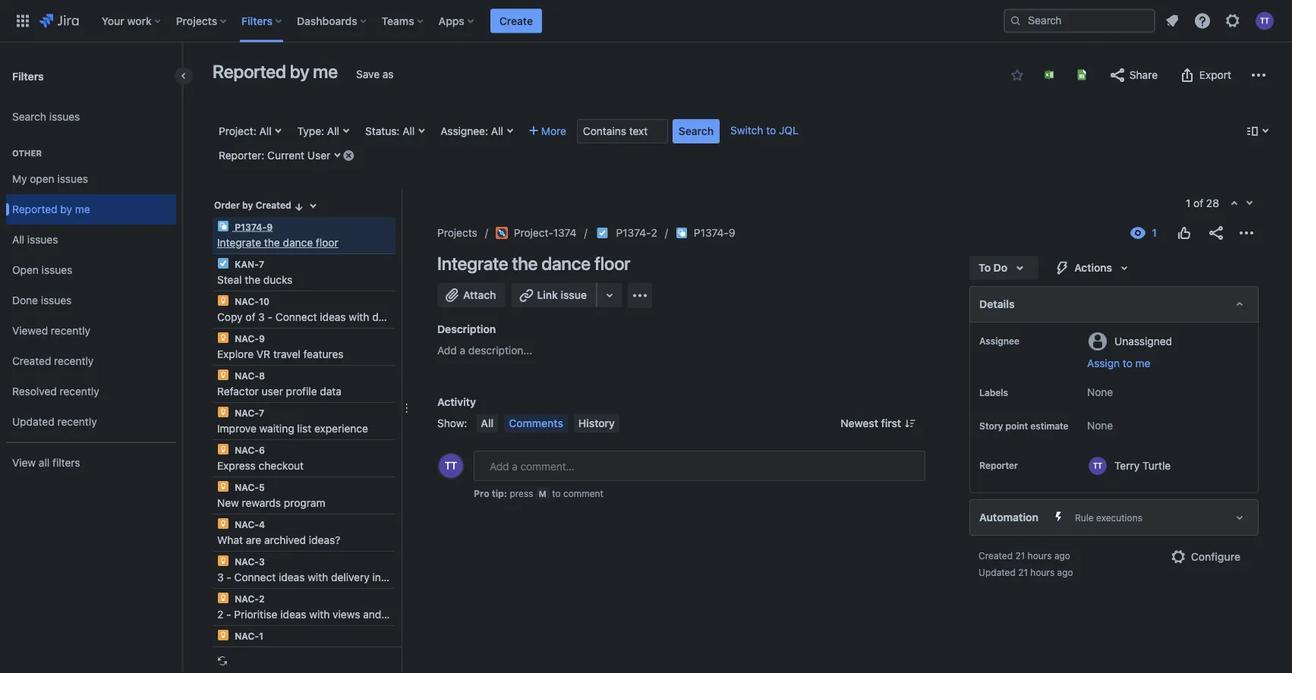 Task type: vqa. For each thing, say whether or not it's contained in the screenshot.


Task type: describe. For each thing, give the bounding box(es) containing it.
1 vertical spatial ago
[[1057, 567, 1073, 578]]

automation
[[979, 511, 1038, 524]]

pro tip: press m to comment
[[474, 488, 603, 499]]

created 21 hours ago updated 21 hours ago
[[979, 550, 1073, 578]]

1 for first
[[217, 646, 222, 658]]

1374
[[553, 227, 577, 239]]

project-1374
[[514, 227, 577, 239]]

view all filters link
[[6, 448, 176, 478]]

user
[[262, 385, 283, 398]]

updated recently link
[[6, 407, 176, 437]]

type:
[[297, 125, 324, 137]]

0 vertical spatial in
[[414, 311, 422, 323]]

save as
[[356, 68, 394, 80]]

teams
[[382, 14, 414, 27]]

kan-7
[[232, 259, 264, 270]]

banner containing your work
[[0, 0, 1292, 43]]

1 horizontal spatial 1
[[259, 631, 263, 642]]

activity
[[437, 396, 476, 408]]

p1374-9 link
[[694, 224, 735, 242]]

filters inside popup button
[[242, 14, 273, 27]]

done
[[12, 294, 38, 307]]

1 horizontal spatial subtask image
[[676, 227, 688, 239]]

other
[[12, 148, 42, 158]]

other group
[[6, 132, 176, 442]]

nac- for new
[[235, 482, 259, 493]]

viewed recently link
[[6, 316, 176, 346]]

idea image for 3
[[217, 555, 229, 567]]

idea image for 2
[[217, 592, 229, 604]]

viewed
[[12, 325, 48, 337]]

nac-7
[[232, 408, 264, 418]]

reported by me inside other group
[[12, 203, 90, 216]]

improve
[[217, 422, 256, 435]]

ducks
[[263, 274, 293, 286]]

reporter:
[[219, 149, 264, 162]]

1 vertical spatial task image
[[217, 257, 229, 270]]

nac-2
[[232, 594, 265, 604]]

reporter: current user
[[219, 149, 330, 162]]

all issues
[[12, 234, 58, 246]]

create button
[[490, 9, 542, 33]]

waiting
[[259, 422, 294, 435]]

projects button
[[171, 9, 232, 33]]

nac- for improve
[[235, 408, 259, 418]]

link web pages and more image
[[601, 286, 619, 304]]

6
[[259, 445, 265, 456]]

resolved recently link
[[6, 377, 176, 407]]

pro
[[474, 488, 489, 499]]

issues for open issues
[[42, 264, 72, 276]]

2 for p1374-
[[651, 227, 657, 239]]

nac- for what
[[235, 519, 259, 530]]

experience
[[314, 422, 368, 435]]

0 horizontal spatial subtask image
[[217, 220, 229, 232]]

2 none from the top
[[1087, 419, 1113, 432]]

nac- for refactor
[[235, 370, 259, 381]]

nac-6
[[232, 445, 265, 456]]

p1374- for "p1374-9" link
[[694, 227, 729, 239]]

prototype
[[257, 646, 305, 658]]

1 horizontal spatial created
[[256, 200, 291, 211]]

primary element
[[9, 0, 1004, 42]]

0 vertical spatial hours
[[1028, 550, 1052, 561]]

7 for waiting
[[259, 408, 264, 418]]

checkout
[[259, 460, 304, 472]]

search image
[[1010, 15, 1022, 27]]

idea image for 1
[[217, 629, 229, 642]]

updated inside other group
[[12, 416, 54, 428]]

all inside button
[[481, 417, 494, 430]]

1 vertical spatial integrate the dance floor
[[437, 253, 630, 274]]

0 vertical spatial me
[[313, 61, 338, 82]]

refactor user profile data
[[217, 385, 342, 398]]

1 - first prototype of queso dip
[[217, 646, 372, 658]]

0 horizontal spatial to
[[552, 488, 561, 499]]

10
[[259, 296, 269, 307]]

nac- for explore
[[235, 333, 259, 344]]

2 horizontal spatial by
[[290, 61, 309, 82]]

1 none from the top
[[1087, 386, 1113, 399]]

attach button
[[437, 283, 505, 307]]

do
[[994, 262, 1008, 274]]

appswitcher icon image
[[14, 12, 32, 30]]

history
[[578, 417, 615, 430]]

0 vertical spatial reported
[[213, 61, 286, 82]]

archived
[[264, 534, 306, 547]]

nac-9
[[232, 333, 265, 344]]

0 vertical spatial software
[[446, 311, 489, 323]]

refactor
[[217, 385, 259, 398]]

explore
[[217, 348, 254, 361]]

nac-4
[[232, 519, 265, 530]]

remove criteria image
[[343, 149, 355, 161]]

queso
[[320, 646, 352, 658]]

- down the 10
[[268, 311, 273, 323]]

details
[[979, 298, 1015, 311]]

search issues link
[[6, 102, 176, 132]]

assign to me
[[1087, 357, 1151, 370]]

executions
[[1096, 512, 1143, 523]]

my open issues link
[[6, 164, 176, 194]]

updated recently
[[12, 416, 97, 428]]

idea image for refactor
[[217, 369, 229, 381]]

0 vertical spatial integrate the dance floor
[[217, 236, 338, 249]]

done issues link
[[6, 285, 176, 316]]

link issue
[[537, 289, 587, 301]]

prioritise
[[234, 608, 277, 621]]

m
[[539, 489, 546, 499]]

current
[[267, 149, 305, 162]]

type: all
[[297, 125, 339, 137]]

0 horizontal spatial 2
[[217, 608, 223, 621]]

0 vertical spatial ago
[[1054, 550, 1070, 561]]

ideas for delivery
[[279, 571, 305, 584]]

settings image
[[1224, 12, 1242, 30]]

1 vertical spatial 21
[[1018, 567, 1028, 578]]

2 vertical spatial 3
[[217, 571, 224, 584]]

idea image for explore
[[217, 332, 229, 344]]

notifications image
[[1163, 12, 1181, 30]]

issues for done issues
[[41, 294, 72, 307]]

project 1374 image
[[496, 227, 508, 239]]

1 horizontal spatial p1374-9
[[694, 227, 735, 239]]

order
[[214, 200, 240, 211]]

link
[[537, 289, 558, 301]]

1 vertical spatial connect
[[234, 571, 276, 584]]

program
[[284, 497, 325, 509]]

- for prioritise
[[226, 608, 231, 621]]

copy
[[217, 311, 243, 323]]

2 for nac-
[[259, 594, 265, 604]]

jql
[[779, 124, 799, 137]]

to do button
[[970, 256, 1038, 280]]

dashboards button
[[292, 9, 372, 33]]

0 horizontal spatial integrate
[[217, 236, 261, 249]]

not available - this is the first issue image
[[1228, 198, 1241, 210]]

open issues
[[12, 264, 72, 276]]

0 vertical spatial floor
[[316, 236, 338, 249]]

issues for search issues
[[49, 111, 80, 123]]

actions image
[[1237, 224, 1256, 242]]

all for project: all
[[259, 125, 271, 137]]

0 horizontal spatial filters
[[12, 70, 44, 82]]

issue
[[561, 289, 587, 301]]

create
[[499, 14, 533, 27]]

0 vertical spatial dance
[[283, 236, 313, 249]]

the for p1374-9
[[264, 236, 280, 249]]

2 horizontal spatial the
[[512, 253, 538, 274]]

9 for features
[[259, 333, 265, 344]]

reported inside other group
[[12, 203, 57, 216]]

search for search issues
[[12, 111, 46, 123]]

0 vertical spatial with
[[349, 311, 369, 323]]

of for copy
[[245, 311, 255, 323]]

next issue 'kan-7' ( type 'j' ) image
[[1244, 197, 1256, 210]]

nac- for 3
[[235, 556, 259, 567]]

0 vertical spatial connect
[[275, 311, 317, 323]]

0 vertical spatial jira
[[425, 311, 443, 323]]

export
[[1199, 69, 1231, 81]]

idea image for copy
[[217, 295, 229, 307]]

idea image for improve
[[217, 406, 229, 418]]

recently for viewed recently
[[51, 325, 90, 337]]

1 vertical spatial 3
[[259, 556, 265, 567]]

issues right open
[[57, 173, 88, 185]]

switch
[[730, 124, 763, 137]]

help image
[[1193, 12, 1212, 30]]

idea image for express
[[217, 443, 229, 456]]

p1374- for p1374-2 link
[[616, 227, 651, 239]]

1 horizontal spatial reported by me
[[213, 61, 338, 82]]

0 vertical spatial task image
[[596, 227, 609, 239]]

8
[[259, 370, 265, 381]]

dashboards
[[297, 14, 357, 27]]

5
[[259, 482, 265, 493]]

1 vertical spatial delivery
[[331, 571, 370, 584]]

idea image for new
[[217, 481, 229, 493]]

switch to jql link
[[730, 124, 799, 137]]

projects for the projects link
[[437, 227, 477, 239]]

open
[[12, 264, 39, 276]]

show:
[[437, 417, 467, 430]]

1 vertical spatial software
[[405, 571, 448, 584]]

the for kan-7
[[245, 274, 260, 286]]

me inside button
[[1135, 357, 1151, 370]]

your work button
[[97, 9, 167, 33]]

what
[[217, 534, 243, 547]]

nac- for express
[[235, 445, 259, 456]]



Task type: locate. For each thing, give the bounding box(es) containing it.
views
[[333, 608, 360, 621]]

ideas down the archived
[[279, 571, 305, 584]]

by right order
[[242, 200, 253, 211]]

idea image left nac-1
[[217, 629, 229, 642]]

1 vertical spatial updated
[[979, 567, 1016, 578]]

ideas up features
[[320, 311, 346, 323]]

steal
[[217, 274, 242, 286]]

1 horizontal spatial of
[[308, 646, 318, 658]]

filters up search issues in the top of the page
[[12, 70, 44, 82]]

p1374- down order by created
[[235, 222, 267, 232]]

first
[[881, 417, 901, 430]]

all inside "link"
[[12, 234, 24, 246]]

newest first
[[841, 417, 901, 430]]

2 horizontal spatial me
[[1135, 357, 1151, 370]]

3 down are
[[259, 556, 265, 567]]

story
[[979, 421, 1003, 431]]

3 nac- from the top
[[235, 370, 259, 381]]

projects for projects dropdown button
[[176, 14, 217, 27]]

4 nac- from the top
[[235, 408, 259, 418]]

details element
[[970, 286, 1259, 323]]

5 nac- from the top
[[235, 445, 259, 456]]

status:
[[365, 125, 400, 137]]

dance
[[283, 236, 313, 249], [542, 253, 591, 274]]

0 vertical spatial integrate
[[217, 236, 261, 249]]

delivery
[[372, 311, 411, 323], [331, 571, 370, 584]]

nac- down steal the ducks
[[235, 296, 259, 307]]

1 7 from the top
[[259, 259, 264, 270]]

newest
[[841, 417, 878, 430]]

software down attach button
[[446, 311, 489, 323]]

1 idea image from the top
[[217, 295, 229, 307]]

9
[[267, 222, 273, 232], [729, 227, 735, 239], [259, 333, 265, 344]]

open in microsoft excel image
[[1043, 69, 1055, 81]]

- for connect
[[227, 571, 231, 584]]

created
[[256, 200, 291, 211], [12, 355, 51, 368], [979, 550, 1013, 561]]

reported by me down filters popup button
[[213, 61, 338, 82]]

ideas?
[[309, 534, 340, 547]]

issues for all issues
[[27, 234, 58, 246]]

1 nac- from the top
[[235, 296, 259, 307]]

explore vr travel features
[[217, 348, 344, 361]]

teams button
[[377, 9, 429, 33]]

recently up the "created recently"
[[51, 325, 90, 337]]

export button
[[1171, 63, 1239, 87]]

filters
[[52, 457, 80, 469]]

reported by me down my open issues
[[12, 203, 90, 216]]

features
[[303, 348, 344, 361]]

1 horizontal spatial me
[[313, 61, 338, 82]]

small image
[[293, 201, 305, 213]]

2 vertical spatial with
[[309, 608, 330, 621]]

idea image up copy
[[217, 295, 229, 307]]

1 vertical spatial me
[[75, 203, 90, 216]]

idea image for what
[[217, 518, 229, 530]]

1 horizontal spatial integrate
[[437, 253, 508, 274]]

1 vertical spatial floor
[[594, 253, 630, 274]]

nac- up the refactor
[[235, 370, 259, 381]]

1 vertical spatial created
[[12, 355, 51, 368]]

the down kan-7
[[245, 274, 260, 286]]

recently for created recently
[[54, 355, 94, 368]]

projects right work
[[176, 14, 217, 27]]

1 horizontal spatial dance
[[542, 253, 591, 274]]

1 idea image from the top
[[217, 406, 229, 418]]

all up open at left
[[12, 234, 24, 246]]

viewed recently
[[12, 325, 90, 337]]

8 nac- from the top
[[235, 556, 259, 567]]

1 horizontal spatial 9
[[267, 222, 273, 232]]

1 of 28
[[1186, 197, 1219, 210]]

banner
[[0, 0, 1292, 43]]

by inside other group
[[60, 203, 72, 216]]

idea image up explore at the left bottom of the page
[[217, 332, 229, 344]]

link issue button
[[511, 283, 597, 307]]

recently down viewed recently link
[[54, 355, 94, 368]]

in left description
[[414, 311, 422, 323]]

1 vertical spatial 2
[[259, 594, 265, 604]]

project: all
[[219, 125, 271, 137]]

updated inside created 21 hours ago updated 21 hours ago
[[979, 567, 1016, 578]]

with for views
[[309, 608, 330, 621]]

search button
[[673, 119, 720, 143]]

idea image up express
[[217, 443, 229, 456]]

1 horizontal spatial task image
[[596, 227, 609, 239]]

actions
[[1074, 262, 1112, 274]]

point
[[1006, 421, 1028, 431]]

2 idea image from the top
[[217, 332, 229, 344]]

0 horizontal spatial reported
[[12, 203, 57, 216]]

2 7 from the top
[[259, 408, 264, 418]]

0 vertical spatial filters
[[242, 14, 273, 27]]

express checkout
[[217, 460, 304, 472]]

ideas for views
[[280, 608, 306, 621]]

0 vertical spatial idea image
[[217, 406, 229, 418]]

jira image
[[39, 12, 79, 30], [39, 12, 79, 30]]

user
[[307, 149, 330, 162]]

to inside button
[[1123, 357, 1133, 370]]

by for reported by me link
[[60, 203, 72, 216]]

description...
[[468, 344, 532, 357]]

open in google sheets image
[[1076, 69, 1088, 81]]

0 horizontal spatial by
[[60, 203, 72, 216]]

0 horizontal spatial the
[[245, 274, 260, 286]]

terry
[[1115, 459, 1140, 472]]

me left save
[[313, 61, 338, 82]]

none down assign
[[1087, 386, 1113, 399]]

- down what
[[227, 571, 231, 584]]

projects left project 1374 "icon"
[[437, 227, 477, 239]]

0 horizontal spatial me
[[75, 203, 90, 216]]

0 vertical spatial projects
[[176, 14, 217, 27]]

created down viewed
[[12, 355, 51, 368]]

more
[[541, 125, 566, 137]]

- left first
[[225, 646, 230, 658]]

integrate up attach button
[[437, 253, 508, 274]]

newest first button
[[832, 415, 926, 433]]

2 horizontal spatial 9
[[729, 227, 735, 239]]

p1374- up add app "icon"
[[616, 227, 651, 239]]

2 vertical spatial 2
[[217, 608, 223, 621]]

1 horizontal spatial by
[[242, 200, 253, 211]]

1 vertical spatial reported
[[12, 203, 57, 216]]

integrate
[[217, 236, 261, 249], [437, 253, 508, 274]]

task image up steal on the left of page
[[217, 257, 229, 270]]

of for 1
[[1193, 197, 1203, 210]]

jira up add
[[425, 311, 443, 323]]

1 vertical spatial search
[[679, 125, 714, 137]]

assignee:
[[441, 125, 488, 137]]

add a description...
[[437, 344, 532, 357]]

created left small image
[[256, 200, 291, 211]]

0 vertical spatial delivery
[[372, 311, 411, 323]]

0 horizontal spatial search
[[12, 111, 46, 123]]

what are archived ideas?
[[217, 534, 340, 547]]

as
[[383, 68, 394, 80]]

all up reporter: current user at the top
[[259, 125, 271, 137]]

3 down what
[[217, 571, 224, 584]]

7 idea image from the top
[[217, 629, 229, 642]]

Search field
[[1004, 9, 1155, 33]]

search left switch at the top of the page
[[679, 125, 714, 137]]

0 horizontal spatial p1374-
[[235, 222, 267, 232]]

recently down created recently link
[[60, 385, 99, 398]]

1 vertical spatial none
[[1087, 419, 1113, 432]]

recently for resolved recently
[[60, 385, 99, 398]]

all right show: at left bottom
[[481, 417, 494, 430]]

with for delivery
[[308, 571, 328, 584]]

1 left 28
[[1186, 197, 1191, 210]]

2 idea image from the top
[[217, 481, 229, 493]]

0 horizontal spatial 9
[[259, 333, 265, 344]]

1 horizontal spatial jira
[[425, 311, 443, 323]]

Search issues using keywords text field
[[577, 119, 668, 143]]

2 nac- from the top
[[235, 333, 259, 344]]

idea image up improve on the left bottom
[[217, 406, 229, 418]]

story point estimate pin to top. only you can see pinned fields. image
[[995, 432, 1007, 444]]

idea image left nac-2
[[217, 592, 229, 604]]

p1374-
[[235, 222, 267, 232], [616, 227, 651, 239], [694, 227, 729, 239]]

recently for updated recently
[[57, 416, 97, 428]]

fields
[[384, 608, 411, 621]]

created recently
[[12, 355, 94, 368]]

1 vertical spatial hours
[[1030, 567, 1055, 578]]

ideas up the 1 - first prototype of queso dip
[[280, 608, 306, 621]]

to right assign
[[1123, 357, 1133, 370]]

travel
[[273, 348, 300, 361]]

me
[[313, 61, 338, 82], [75, 203, 90, 216], [1135, 357, 1151, 370]]

integrate the dance floor down project-1374 'link'
[[437, 253, 630, 274]]

view all filters
[[12, 457, 80, 469]]

to for assign
[[1123, 357, 1133, 370]]

1 vertical spatial with
[[308, 571, 328, 584]]

the up kan-7
[[264, 236, 280, 249]]

4 idea image from the top
[[217, 443, 229, 456]]

vr
[[257, 348, 270, 361]]

idea image up the refactor
[[217, 369, 229, 381]]

2 left prioritise
[[217, 608, 223, 621]]

nac-1
[[232, 631, 263, 642]]

first
[[233, 646, 254, 658]]

all right assignee:
[[491, 125, 503, 137]]

add app image
[[631, 287, 649, 305]]

all for type: all
[[327, 125, 339, 137]]

comments button
[[504, 415, 568, 433]]

done issues
[[12, 294, 72, 307]]

2 horizontal spatial 2
[[651, 227, 657, 239]]

7 for the
[[259, 259, 264, 270]]

kan-
[[235, 259, 259, 270]]

0 vertical spatial 21
[[1015, 550, 1025, 561]]

subtask image left "p1374-9" link
[[676, 227, 688, 239]]

nac-3
[[232, 556, 265, 567]]

nac- for 2
[[235, 594, 259, 604]]

0 vertical spatial 3
[[258, 311, 265, 323]]

1 for 28
[[1186, 197, 1191, 210]]

software up 'fields'
[[405, 571, 448, 584]]

1 horizontal spatial search
[[679, 125, 714, 137]]

task image left p1374-2 link
[[596, 227, 609, 239]]

28
[[1206, 197, 1219, 210]]

turtle
[[1143, 459, 1171, 472]]

task image
[[596, 227, 609, 239], [217, 257, 229, 270]]

me down my open issues "link" at the top left of the page
[[75, 203, 90, 216]]

in up and
[[372, 571, 381, 584]]

order by created link
[[213, 196, 306, 214]]

4
[[259, 519, 265, 530]]

2 vertical spatial ideas
[[280, 608, 306, 621]]

search inside button
[[679, 125, 714, 137]]

2 left "p1374-9" link
[[651, 227, 657, 239]]

9 for floor
[[267, 222, 273, 232]]

integrate up "kan-"
[[217, 236, 261, 249]]

search
[[12, 111, 46, 123], [679, 125, 714, 137]]

automation element
[[970, 500, 1259, 536]]

to right 'm'
[[552, 488, 561, 499]]

in
[[414, 311, 422, 323], [372, 571, 381, 584]]

by for order by created link
[[242, 200, 253, 211]]

0 horizontal spatial of
[[245, 311, 255, 323]]

recently down resolved recently link
[[57, 416, 97, 428]]

hours
[[1028, 550, 1052, 561], [1030, 567, 1055, 578]]

1 vertical spatial 7
[[259, 408, 264, 418]]

by down the dashboards
[[290, 61, 309, 82]]

0 horizontal spatial updated
[[12, 416, 54, 428]]

1 horizontal spatial reported
[[213, 61, 286, 82]]

to left jql
[[766, 124, 776, 137]]

1 vertical spatial projects
[[437, 227, 477, 239]]

0 horizontal spatial integrate the dance floor
[[217, 236, 338, 249]]

integrate the dance floor up kan-7
[[217, 236, 338, 249]]

0 vertical spatial updated
[[12, 416, 54, 428]]

new rewards program
[[217, 497, 325, 509]]

1 left first
[[217, 646, 222, 658]]

1 vertical spatial dance
[[542, 253, 591, 274]]

0 vertical spatial reported by me
[[213, 61, 338, 82]]

project:
[[219, 125, 256, 137]]

1 horizontal spatial p1374-
[[616, 227, 651, 239]]

0 horizontal spatial p1374-9
[[232, 222, 273, 232]]

0 vertical spatial ideas
[[320, 311, 346, 323]]

3 down the 10
[[258, 311, 265, 323]]

to for switch
[[766, 124, 776, 137]]

6 idea image from the top
[[217, 555, 229, 567]]

idea image up new
[[217, 481, 229, 493]]

to
[[766, 124, 776, 137], [1123, 357, 1133, 370], [552, 488, 561, 499]]

5 idea image from the top
[[217, 518, 229, 530]]

- for first
[[225, 646, 230, 658]]

filters right projects dropdown button
[[242, 14, 273, 27]]

subtask image down order
[[217, 220, 229, 232]]

of left queso
[[308, 646, 318, 658]]

none right estimate
[[1087, 419, 1113, 432]]

7 up the waiting
[[259, 408, 264, 418]]

reported up the all issues
[[12, 203, 57, 216]]

nac- up rewards
[[235, 482, 259, 493]]

1 horizontal spatial floor
[[594, 253, 630, 274]]

nac- up express
[[235, 445, 259, 456]]

1 vertical spatial jira
[[384, 571, 402, 584]]

your
[[102, 14, 124, 27]]

0 horizontal spatial dance
[[283, 236, 313, 249]]

created inside created 21 hours ago updated 21 hours ago
[[979, 550, 1013, 561]]

issues up my open issues
[[49, 111, 80, 123]]

6 nac- from the top
[[235, 482, 259, 493]]

status: all
[[365, 125, 415, 137]]

of left 28
[[1193, 197, 1203, 210]]

small image
[[1011, 69, 1023, 81]]

all for status: all
[[403, 125, 415, 137]]

1 horizontal spatial delivery
[[372, 311, 411, 323]]

dance down small image
[[283, 236, 313, 249]]

created down automation
[[979, 550, 1013, 561]]

0 vertical spatial none
[[1087, 386, 1113, 399]]

7 up steal the ducks
[[259, 259, 264, 270]]

search for search
[[679, 125, 714, 137]]

3 idea image from the top
[[217, 369, 229, 381]]

your profile and settings image
[[1256, 12, 1274, 30]]

1 vertical spatial in
[[372, 571, 381, 584]]

dance down 1374 at the top left
[[542, 253, 591, 274]]

of down nac-10
[[245, 311, 255, 323]]

0 horizontal spatial task image
[[217, 257, 229, 270]]

issues up viewed recently
[[41, 294, 72, 307]]

2 up prioritise
[[259, 594, 265, 604]]

2 vertical spatial idea image
[[217, 592, 229, 604]]

all right status:
[[403, 125, 415, 137]]

resolved recently
[[12, 385, 99, 398]]

recently
[[51, 325, 90, 337], [54, 355, 94, 368], [60, 385, 99, 398], [57, 416, 97, 428]]

vote options: no one has voted for this issue yet. image
[[1175, 224, 1193, 242]]

me inside other group
[[75, 203, 90, 216]]

idea image up what
[[217, 518, 229, 530]]

nac- for copy
[[235, 296, 259, 307]]

1 vertical spatial reported by me
[[12, 203, 90, 216]]

all
[[39, 457, 50, 469]]

created inside other group
[[12, 355, 51, 368]]

newest first image
[[904, 418, 916, 430]]

nac- up are
[[235, 519, 259, 530]]

my
[[12, 173, 27, 185]]

0 horizontal spatial reported by me
[[12, 203, 90, 216]]

1 vertical spatial integrate
[[437, 253, 508, 274]]

nac- up explore at the left bottom of the page
[[235, 333, 259, 344]]

nac- up improve on the left bottom
[[235, 408, 259, 418]]

connect up travel
[[275, 311, 317, 323]]

21
[[1015, 550, 1025, 561], [1018, 567, 1028, 578]]

actions button
[[1044, 256, 1143, 280]]

1 vertical spatial of
[[245, 311, 255, 323]]

nac- for 1
[[235, 631, 259, 642]]

all for assignee: all
[[491, 125, 503, 137]]

1 horizontal spatial integrate the dance floor
[[437, 253, 630, 274]]

nac-
[[235, 296, 259, 307], [235, 333, 259, 344], [235, 370, 259, 381], [235, 408, 259, 418], [235, 445, 259, 456], [235, 482, 259, 493], [235, 519, 259, 530], [235, 556, 259, 567], [235, 594, 259, 604], [235, 631, 259, 642]]

updated down automation
[[979, 567, 1016, 578]]

profile image of terry turtle image
[[439, 454, 463, 478]]

idea image down what
[[217, 555, 229, 567]]

express
[[217, 460, 256, 472]]

10 nac- from the top
[[235, 631, 259, 642]]

projects inside dropdown button
[[176, 14, 217, 27]]

2 vertical spatial 1
[[217, 646, 222, 658]]

0 horizontal spatial 1
[[217, 646, 222, 658]]

to
[[979, 262, 991, 274]]

menu bar
[[473, 415, 622, 433]]

1 down prioritise
[[259, 631, 263, 642]]

2 horizontal spatial p1374-
[[694, 227, 729, 239]]

project-1374 link
[[496, 224, 577, 242]]

a
[[460, 344, 465, 357]]

updated down resolved
[[12, 416, 54, 428]]

7 nac- from the top
[[235, 519, 259, 530]]

0 vertical spatial 1
[[1186, 197, 1191, 210]]

by down my open issues
[[60, 203, 72, 216]]

1 horizontal spatial in
[[414, 311, 422, 323]]

issues right open at left
[[42, 264, 72, 276]]

2 - prioritise ideas with views and fields
[[217, 608, 411, 621]]

0 horizontal spatial in
[[372, 571, 381, 584]]

nac- up prioritise
[[235, 594, 259, 604]]

menu bar containing all
[[473, 415, 622, 433]]

3 idea image from the top
[[217, 592, 229, 604]]

p1374-2
[[616, 227, 657, 239]]

me down unassigned
[[1135, 357, 1151, 370]]

created for created recently
[[12, 355, 51, 368]]

idea image
[[217, 295, 229, 307], [217, 332, 229, 344], [217, 369, 229, 381], [217, 443, 229, 456], [217, 518, 229, 530], [217, 555, 229, 567], [217, 629, 229, 642]]

created for created 21 hours ago updated 21 hours ago
[[979, 550, 1013, 561]]

the down project-
[[512, 253, 538, 274]]

issues up 'open issues'
[[27, 234, 58, 246]]

Add a comment… field
[[474, 451, 926, 481]]

save
[[356, 68, 380, 80]]

copy link to issue image
[[732, 226, 745, 238]]

p1374- left copy link to issue icon
[[694, 227, 729, 239]]

search up other
[[12, 111, 46, 123]]

2 vertical spatial me
[[1135, 357, 1151, 370]]

connect down nac-3
[[234, 571, 276, 584]]

0 horizontal spatial delivery
[[331, 571, 370, 584]]

0 horizontal spatial jira
[[384, 571, 402, 584]]

idea image
[[217, 406, 229, 418], [217, 481, 229, 493], [217, 592, 229, 604]]

view
[[12, 457, 36, 469]]

subtask image
[[217, 220, 229, 232], [676, 227, 688, 239]]

0 vertical spatial search
[[12, 111, 46, 123]]

1 vertical spatial ideas
[[279, 571, 305, 584]]

9 nac- from the top
[[235, 594, 259, 604]]

share image
[[1207, 224, 1225, 242]]

2 vertical spatial created
[[979, 550, 1013, 561]]



